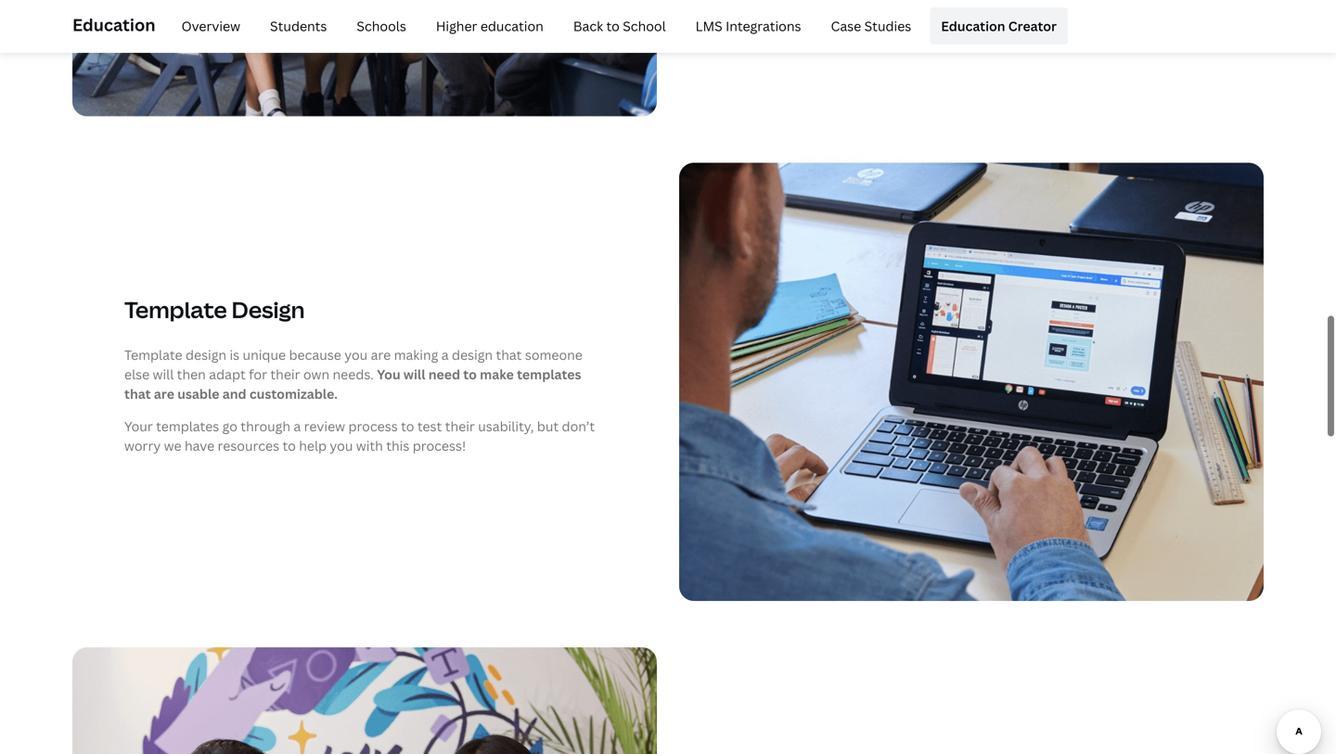 Task type: describe. For each thing, give the bounding box(es) containing it.
studies
[[865, 17, 912, 35]]

to inside the you will need to make templates that are usable and customizable.
[[464, 366, 477, 383]]

schools
[[357, 17, 406, 35]]

through
[[241, 418, 291, 435]]

a inside template design is unique because you are making a design that someone else will then adapt for their own needs.
[[442, 346, 449, 364]]

adapt
[[209, 366, 246, 383]]

for
[[249, 366, 267, 383]]

review
[[304, 418, 345, 435]]

templates design image
[[680, 163, 1265, 602]]

back to school
[[574, 17, 666, 35]]

their inside template design is unique because you are making a design that someone else will then adapt for their own needs.
[[271, 366, 300, 383]]

resources
[[218, 437, 280, 455]]

template design is unique because you are making a design that someone else will then adapt for their own needs.
[[124, 346, 583, 383]]

case
[[831, 17, 862, 35]]

higher
[[436, 17, 478, 35]]

template design
[[124, 295, 305, 325]]

templates inside your templates go through a review process to test their usability, but don't worry we have resources to help you with this process!
[[156, 418, 219, 435]]

their inside your templates go through a review process to test their usability, but don't worry we have resources to help you with this process!
[[445, 418, 475, 435]]

because
[[289, 346, 341, 364]]

make
[[480, 366, 514, 383]]

but
[[537, 418, 559, 435]]

to inside menu bar
[[607, 17, 620, 35]]

you inside template design is unique because you are making a design that someone else will then adapt for their own needs.
[[345, 346, 368, 364]]

will inside template design is unique because you are making a design that someone else will then adapt for their own needs.
[[153, 366, 174, 383]]

1 design from the left
[[186, 346, 227, 364]]

this
[[386, 437, 410, 455]]

education
[[481, 17, 544, 35]]

template for template design
[[124, 295, 227, 325]]

education creator
[[942, 17, 1058, 35]]

you inside your templates go through a review process to test their usability, but don't worry we have resources to help you with this process!
[[330, 437, 353, 455]]

your
[[124, 418, 153, 435]]

test
[[418, 418, 442, 435]]

and
[[223, 385, 247, 403]]

have
[[185, 437, 215, 455]]

is
[[230, 346, 240, 364]]

school
[[623, 17, 666, 35]]

back
[[574, 17, 604, 35]]

you will need to make templates that are usable and customizable.
[[124, 366, 582, 403]]

customizable.
[[250, 385, 338, 403]]

templates inside the you will need to make templates that are usable and customizable.
[[517, 366, 582, 383]]

back to school link
[[562, 7, 677, 45]]

menu bar containing overview
[[163, 7, 1069, 45]]

lms
[[696, 17, 723, 35]]

template for template design is unique because you are making a design that someone else will then adapt for their own needs.
[[124, 346, 183, 364]]

education creator link
[[931, 7, 1069, 45]]

a inside your templates go through a review process to test their usability, but don't worry we have resources to help you with this process!
[[294, 418, 301, 435]]

process!
[[413, 437, 466, 455]]

design
[[232, 295, 305, 325]]

don't
[[562, 418, 595, 435]]

education for education creator
[[942, 17, 1006, 35]]



Task type: locate. For each thing, give the bounding box(es) containing it.
someone
[[525, 346, 583, 364]]

design up the make
[[452, 346, 493, 364]]

1 template from the top
[[124, 295, 227, 325]]

0 horizontal spatial are
[[154, 385, 175, 403]]

go
[[222, 418, 238, 435]]

0 horizontal spatial templates
[[156, 418, 219, 435]]

a up help
[[294, 418, 301, 435]]

design up then
[[186, 346, 227, 364]]

0 horizontal spatial their
[[271, 366, 300, 383]]

are inside template design is unique because you are making a design that someone else will then adapt for their own needs.
[[371, 346, 391, 364]]

help
[[299, 437, 327, 455]]

that up the make
[[496, 346, 522, 364]]

lms integrations link
[[685, 7, 813, 45]]

integrations
[[726, 17, 802, 35]]

overview
[[182, 17, 241, 35]]

1 vertical spatial a
[[294, 418, 301, 435]]

students link
[[259, 7, 338, 45]]

you
[[377, 366, 401, 383]]

template inside template design is unique because you are making a design that someone else will then adapt for their own needs.
[[124, 346, 183, 364]]

unique
[[243, 346, 286, 364]]

then
[[177, 366, 206, 383]]

with
[[356, 437, 383, 455]]

template up then
[[124, 295, 227, 325]]

schools link
[[346, 7, 418, 45]]

to left help
[[283, 437, 296, 455]]

to right back
[[607, 17, 620, 35]]

will down the making
[[404, 366, 426, 383]]

to
[[607, 17, 620, 35], [464, 366, 477, 383], [401, 418, 414, 435], [283, 437, 296, 455]]

need
[[429, 366, 461, 383]]

1 horizontal spatial will
[[404, 366, 426, 383]]

1 will from the left
[[153, 366, 174, 383]]

you up needs.
[[345, 346, 368, 364]]

1 horizontal spatial a
[[442, 346, 449, 364]]

that down else
[[124, 385, 151, 403]]

0 vertical spatial are
[[371, 346, 391, 364]]

are inside the you will need to make templates that are usable and customizable.
[[154, 385, 175, 403]]

education
[[72, 13, 156, 36], [942, 17, 1006, 35]]

0 horizontal spatial design
[[186, 346, 227, 364]]

to right need
[[464, 366, 477, 383]]

creator
[[1009, 17, 1058, 35]]

0 vertical spatial template
[[124, 295, 227, 325]]

their up customizable.
[[271, 366, 300, 383]]

design
[[186, 346, 227, 364], [452, 346, 493, 364]]

0 horizontal spatial that
[[124, 385, 151, 403]]

0 vertical spatial you
[[345, 346, 368, 364]]

templates
[[517, 366, 582, 383], [156, 418, 219, 435]]

that inside the you will need to make templates that are usable and customizable.
[[124, 385, 151, 403]]

your templates go through a review process to test their usability, but don't worry we have resources to help you with this process!
[[124, 418, 595, 455]]

their up process!
[[445, 418, 475, 435]]

you
[[345, 346, 368, 364], [330, 437, 353, 455]]

template
[[124, 295, 227, 325], [124, 346, 183, 364]]

0 vertical spatial templates
[[517, 366, 582, 383]]

usable
[[178, 385, 220, 403]]

a
[[442, 346, 449, 364], [294, 418, 301, 435]]

worry
[[124, 437, 161, 455]]

usability,
[[478, 418, 534, 435]]

that inside template design is unique because you are making a design that someone else will then adapt for their own needs.
[[496, 346, 522, 364]]

lms integrations
[[696, 17, 802, 35]]

2 design from the left
[[452, 346, 493, 364]]

higher education link
[[425, 7, 555, 45]]

0 horizontal spatial a
[[294, 418, 301, 435]]

will
[[153, 366, 174, 383], [404, 366, 426, 383]]

1 vertical spatial template
[[124, 346, 183, 364]]

education for education
[[72, 13, 156, 36]]

0 vertical spatial a
[[442, 346, 449, 364]]

1 horizontal spatial design
[[452, 346, 493, 364]]

templates down someone
[[517, 366, 582, 383]]

you down review
[[330, 437, 353, 455]]

case studies link
[[820, 7, 923, 45]]

1 vertical spatial are
[[154, 385, 175, 403]]

1 vertical spatial templates
[[156, 418, 219, 435]]

needs.
[[333, 366, 374, 383]]

menu bar
[[163, 7, 1069, 45]]

case studies
[[831, 17, 912, 35]]

0 vertical spatial that
[[496, 346, 522, 364]]

1 horizontal spatial templates
[[517, 366, 582, 383]]

0 horizontal spatial will
[[153, 366, 174, 383]]

own
[[303, 366, 330, 383]]

that
[[496, 346, 522, 364], [124, 385, 151, 403]]

are left usable
[[154, 385, 175, 403]]

1 horizontal spatial their
[[445, 418, 475, 435]]

their
[[271, 366, 300, 383], [445, 418, 475, 435]]

process
[[349, 418, 398, 435]]

1 horizontal spatial education
[[942, 17, 1006, 35]]

else
[[124, 366, 150, 383]]

overview link
[[170, 7, 252, 45]]

1 vertical spatial that
[[124, 385, 151, 403]]

0 vertical spatial their
[[271, 366, 300, 383]]

1 vertical spatial their
[[445, 418, 475, 435]]

we
[[164, 437, 182, 455]]

1 vertical spatial you
[[330, 437, 353, 455]]

students
[[270, 17, 327, 35]]

will inside the you will need to make templates that are usable and customizable.
[[404, 366, 426, 383]]

a up need
[[442, 346, 449, 364]]

to up this
[[401, 418, 414, 435]]

2 template from the top
[[124, 346, 183, 364]]

making
[[394, 346, 439, 364]]

higher education
[[436, 17, 544, 35]]

template up else
[[124, 346, 183, 364]]

1 horizontal spatial are
[[371, 346, 391, 364]]

0 horizontal spatial education
[[72, 13, 156, 36]]

2 will from the left
[[404, 366, 426, 383]]

education inside menu bar
[[942, 17, 1006, 35]]

will right else
[[153, 366, 174, 383]]

1 horizontal spatial that
[[496, 346, 522, 364]]

are up the you
[[371, 346, 391, 364]]

are
[[371, 346, 391, 364], [154, 385, 175, 403]]

templates up have
[[156, 418, 219, 435]]



Task type: vqa. For each thing, say whether or not it's contained in the screenshot.
Template design is unique because you are making a design that someone else will then adapt for their own needs. at the left of the page
yes



